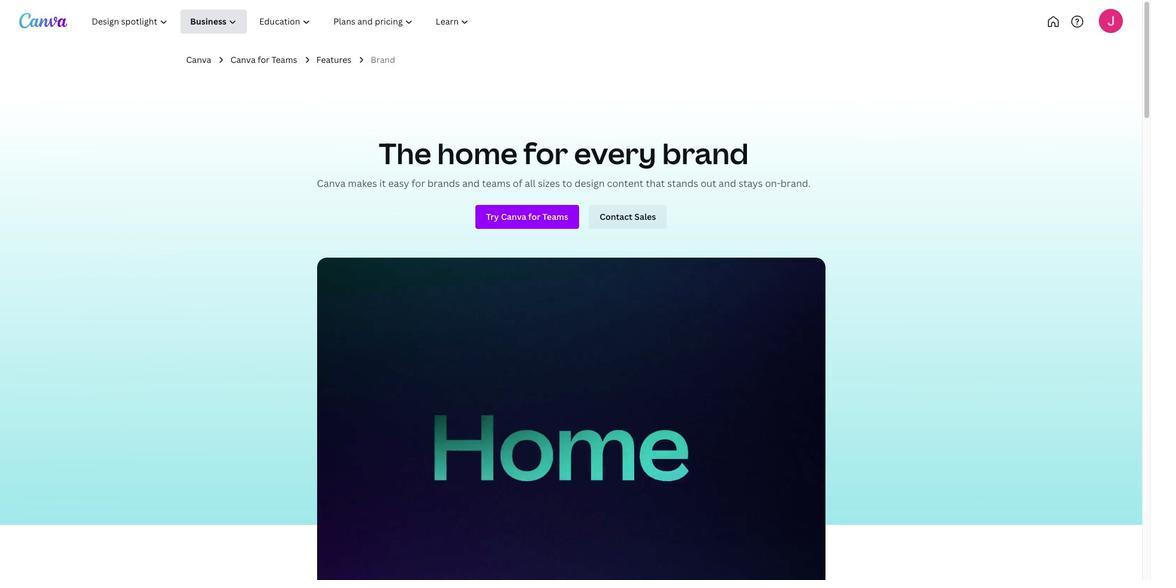 Task type: describe. For each thing, give the bounding box(es) containing it.
1 and from the left
[[462, 177, 480, 190]]

0 vertical spatial for
[[258, 54, 270, 65]]

it
[[380, 177, 386, 190]]

of
[[513, 177, 523, 190]]

canva for teams link
[[231, 53, 297, 67]]

brand
[[662, 134, 749, 173]]

to
[[563, 177, 572, 190]]

stands
[[668, 177, 699, 190]]

brands
[[428, 177, 460, 190]]

canva for canva
[[186, 54, 211, 65]]

the
[[379, 134, 432, 173]]

the home for every brand canva makes it easy for brands and teams of all sizes to design content that stands out and stays on-brand.
[[317, 134, 811, 190]]

out
[[701, 177, 717, 190]]

easy
[[388, 177, 409, 190]]

teams
[[272, 54, 297, 65]]

canva for canva for teams
[[231, 54, 256, 65]]

1 vertical spatial for
[[524, 134, 568, 173]]

2 and from the left
[[719, 177, 737, 190]]

sizes
[[538, 177, 560, 190]]

on-
[[765, 177, 781, 190]]

all
[[525, 177, 536, 190]]

canva link
[[186, 53, 211, 67]]

top level navigation element
[[82, 10, 520, 34]]

every
[[574, 134, 657, 173]]

features
[[317, 54, 352, 65]]



Task type: vqa. For each thing, say whether or not it's contained in the screenshot.
Text
no



Task type: locate. For each thing, give the bounding box(es) containing it.
design
[[575, 177, 605, 190]]

0 horizontal spatial and
[[462, 177, 480, 190]]

and
[[462, 177, 480, 190], [719, 177, 737, 190]]

makes
[[348, 177, 377, 190]]

content
[[607, 177, 644, 190]]

2 horizontal spatial for
[[524, 134, 568, 173]]

canva inside the home for every brand canva makes it easy for brands and teams of all sizes to design content that stands out and stays on-brand.
[[317, 177, 346, 190]]

1 horizontal spatial and
[[719, 177, 737, 190]]

brand.
[[781, 177, 811, 190]]

0 horizontal spatial for
[[258, 54, 270, 65]]

brand
[[371, 54, 395, 65]]

that
[[646, 177, 665, 190]]

teams
[[482, 177, 511, 190]]

canva
[[186, 54, 211, 65], [231, 54, 256, 65], [317, 177, 346, 190]]

2 horizontal spatial canva
[[317, 177, 346, 190]]

stays
[[739, 177, 763, 190]]

for up sizes
[[524, 134, 568, 173]]

2 vertical spatial for
[[412, 177, 425, 190]]

for left teams
[[258, 54, 270, 65]]

for
[[258, 54, 270, 65], [524, 134, 568, 173], [412, 177, 425, 190]]

and right out
[[719, 177, 737, 190]]

home
[[437, 134, 518, 173]]

and left teams
[[462, 177, 480, 190]]

1 horizontal spatial for
[[412, 177, 425, 190]]

features link
[[317, 53, 352, 67]]

for right easy
[[412, 177, 425, 190]]

1 horizontal spatial canva
[[231, 54, 256, 65]]

canva for teams
[[231, 54, 297, 65]]

0 horizontal spatial canva
[[186, 54, 211, 65]]



